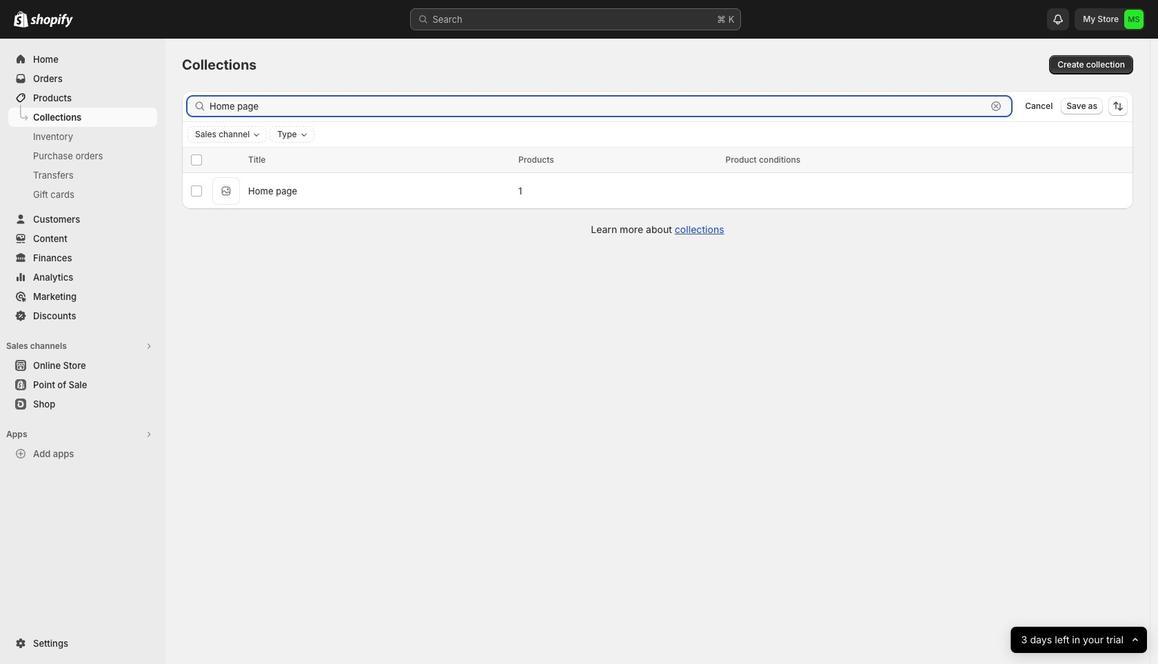 Task type: locate. For each thing, give the bounding box(es) containing it.
0 horizontal spatial shopify image
[[14, 11, 28, 28]]

shopify image
[[14, 11, 28, 28], [30, 14, 73, 28]]

1 horizontal spatial shopify image
[[30, 14, 73, 28]]

my store image
[[1125, 10, 1144, 29]]



Task type: vqa. For each thing, say whether or not it's contained in the screenshot.
'Searching all collections' Text Field in the top of the page
yes



Task type: describe. For each thing, give the bounding box(es) containing it.
Searching all collections text field
[[210, 97, 987, 116]]



